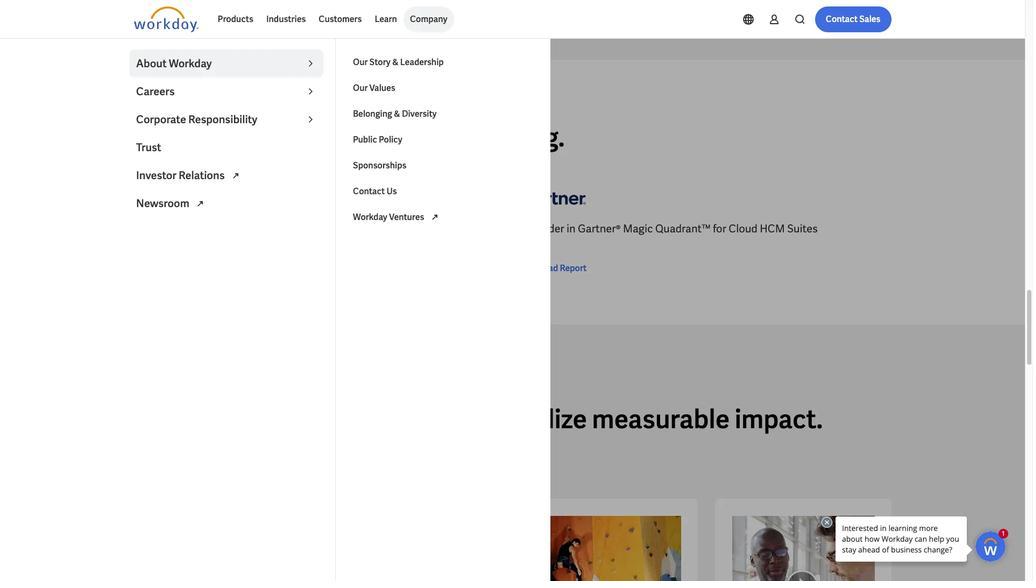 Task type: vqa. For each thing, say whether or not it's contained in the screenshot.
the bottom Franklin
no



Task type: describe. For each thing, give the bounding box(es) containing it.
belonging & diversity
[[353, 108, 437, 119]]

go to the homepage image
[[134, 6, 198, 32]]

say
[[197, 95, 211, 105]]

trust link
[[130, 133, 323, 161]]

2023
[[191, 222, 214, 236]]

leadership
[[400, 57, 444, 68]]

opens in a new tab image for investor relations
[[229, 170, 242, 183]]

about workday
[[136, 57, 212, 70]]

careers
[[136, 84, 175, 98]]

a for a leader in finance, hr, and planning.
[[134, 121, 152, 154]]

companies
[[134, 403, 267, 436]]

service-
[[436, 222, 475, 236]]

in for gartner®
[[567, 222, 576, 236]]

trust
[[136, 140, 161, 154]]

us
[[387, 186, 397, 197]]

leader for a leader in 2023 gartner® magic quadrant™ for cloud erp for service- centric enterprises
[[143, 222, 177, 236]]

public policy link
[[347, 127, 540, 153]]

2 quadrant™ from the left
[[655, 222, 711, 236]]

our for our values
[[353, 82, 368, 94]]

all
[[355, 403, 382, 436]]

read report link
[[521, 262, 587, 275]]

finance,
[[262, 121, 355, 154]]

workday ventures
[[353, 211, 426, 223]]

companies across all industries realize measurable impact.
[[134, 403, 823, 436]]

planning.
[[456, 121, 565, 154]]

industries
[[388, 403, 505, 436]]

contact sales link
[[815, 6, 891, 32]]

contact sales
[[826, 13, 881, 25]]

sponsorships
[[353, 160, 407, 171]]

gartner image for gartner®
[[521, 183, 586, 213]]

2 magic from the left
[[623, 222, 653, 236]]

and
[[407, 121, 451, 154]]

belonging
[[353, 108, 392, 119]]

2 gartner® from the left
[[578, 222, 621, 236]]

a for a leader in 2023 gartner® magic quadrant™ for cloud erp for service- centric enterprises
[[134, 222, 141, 236]]

gartner image for 2023
[[134, 183, 198, 213]]

suites
[[787, 222, 818, 236]]

a for a leader in gartner® magic quadrant™ for cloud hcm suites
[[521, 222, 529, 236]]

0 vertical spatial &
[[392, 57, 399, 68]]

contact for contact sales
[[826, 13, 858, 25]]

measurable
[[592, 403, 730, 436]]

sales
[[860, 13, 881, 25]]

relations
[[179, 168, 225, 182]]

a leader in finance, hr, and planning.
[[134, 121, 565, 154]]

public policy
[[353, 134, 402, 145]]

company
[[410, 13, 447, 25]]

newsroom link
[[130, 189, 323, 217]]

enterprises
[[172, 237, 228, 251]]

our values link
[[347, 75, 540, 101]]

erp
[[398, 222, 418, 236]]

gartner® inside a leader in 2023 gartner® magic quadrant™ for cloud erp for service- centric enterprises
[[216, 222, 259, 236]]

report
[[560, 263, 587, 274]]

across
[[272, 403, 350, 436]]

3 for from the left
[[713, 222, 727, 236]]

corporate responsibility
[[136, 112, 257, 126]]

centric
[[134, 237, 170, 251]]

public
[[353, 134, 377, 145]]

a leader in 2023 gartner® magic quadrant™ for cloud erp for service- centric enterprises
[[134, 222, 475, 251]]

products
[[218, 13, 253, 25]]

diversity
[[402, 108, 437, 119]]

contact for contact us
[[353, 186, 385, 197]]



Task type: locate. For each thing, give the bounding box(es) containing it.
values
[[370, 82, 395, 94]]

leader inside a leader in 2023 gartner® magic quadrant™ for cloud erp for service- centric enterprises
[[143, 222, 177, 236]]

1 vertical spatial workday
[[353, 211, 387, 223]]

contact left the sales
[[826, 13, 858, 25]]

our left story
[[353, 57, 368, 68]]

1 magic from the left
[[261, 222, 291, 236]]

in
[[236, 121, 257, 154], [179, 222, 188, 236], [567, 222, 576, 236]]

workday ventures link
[[347, 205, 540, 231]]

leader for a leader in gartner® magic quadrant™ for cloud hcm suites
[[531, 222, 564, 236]]

1 horizontal spatial contact
[[826, 13, 858, 25]]

read
[[538, 263, 558, 274]]

impact.
[[735, 403, 823, 436]]

our for our story & leadership
[[353, 57, 368, 68]]

opens in a new tab image inside workday ventures link
[[428, 211, 441, 224]]

workday
[[169, 57, 212, 70], [353, 211, 387, 223]]

a up read report link
[[521, 222, 529, 236]]

investor relations
[[136, 168, 227, 182]]

0 horizontal spatial workday
[[169, 57, 212, 70]]

investor
[[136, 168, 177, 182]]

2 gartner image from the left
[[521, 183, 586, 213]]

leader up read
[[531, 222, 564, 236]]

0 horizontal spatial leader
[[143, 222, 177, 236]]

careers button
[[130, 77, 323, 105]]

about
[[136, 57, 167, 70]]

cloud left the hcm
[[729, 222, 758, 236]]

2 our from the top
[[353, 82, 368, 94]]

quadrant™
[[293, 222, 349, 236], [655, 222, 711, 236]]

1 gartner image from the left
[[134, 183, 198, 213]]

0 horizontal spatial contact
[[353, 186, 385, 197]]

for down contact us
[[351, 222, 365, 236]]

workday inside dropdown button
[[169, 57, 212, 70]]

& left "diversity"
[[394, 108, 400, 119]]

workday down contact us
[[353, 211, 387, 223]]

&
[[392, 57, 399, 68], [394, 108, 400, 119]]

realize
[[510, 403, 587, 436]]

& right story
[[392, 57, 399, 68]]

gartner®
[[216, 222, 259, 236], [578, 222, 621, 236]]

in up report in the right top of the page
[[567, 222, 576, 236]]

cloud
[[367, 222, 396, 236], [729, 222, 758, 236]]

cloud inside a leader in 2023 gartner® magic quadrant™ for cloud erp for service- centric enterprises
[[367, 222, 396, 236]]

workday up 'analysts'
[[169, 57, 212, 70]]

gartner® up report in the right top of the page
[[578, 222, 621, 236]]

a
[[134, 121, 152, 154], [134, 222, 141, 236], [521, 222, 529, 236]]

0 vertical spatial our
[[353, 57, 368, 68]]

magic inside a leader in 2023 gartner® magic quadrant™ for cloud erp for service- centric enterprises
[[261, 222, 291, 236]]

0 vertical spatial opens in a new tab image
[[229, 170, 242, 183]]

opens in a new tab image
[[229, 170, 242, 183], [428, 211, 441, 224]]

hcm
[[760, 222, 785, 236]]

1 horizontal spatial opens in a new tab image
[[428, 211, 441, 224]]

1 horizontal spatial magic
[[623, 222, 653, 236]]

1 horizontal spatial cloud
[[729, 222, 758, 236]]

1 horizontal spatial quadrant™
[[655, 222, 711, 236]]

in for 2023
[[179, 222, 188, 236]]

1 horizontal spatial for
[[420, 222, 433, 236]]

company button
[[404, 6, 454, 32]]

0 horizontal spatial gartner®
[[216, 222, 259, 236]]

contact us
[[353, 186, 397, 197]]

our left values
[[353, 82, 368, 94]]

0 horizontal spatial opens in a new tab image
[[229, 170, 242, 183]]

leader
[[157, 121, 230, 154]]

0 horizontal spatial cloud
[[367, 222, 396, 236]]

1 vertical spatial &
[[394, 108, 400, 119]]

1 gartner® from the left
[[216, 222, 259, 236]]

investor relations link
[[130, 161, 323, 189]]

gartner® down newsroom link
[[216, 222, 259, 236]]

story
[[370, 57, 391, 68]]

1 horizontal spatial gartner®
[[578, 222, 621, 236]]

responsibility
[[188, 112, 257, 126]]

a down what
[[134, 121, 152, 154]]

opens in a new tab image inside the investor relations link
[[229, 170, 242, 183]]

newsroom
[[136, 196, 192, 210]]

learn all the successes life time fitness achieved with workday. image
[[538, 516, 681, 581]]

2 cloud from the left
[[729, 222, 758, 236]]

in inside a leader in 2023 gartner® magic quadrant™ for cloud erp for service- centric enterprises
[[179, 222, 188, 236]]

customers button
[[312, 6, 368, 32]]

in for finance,
[[236, 121, 257, 154]]

industries
[[266, 13, 306, 25]]

what analysts say
[[134, 95, 211, 105]]

leader up centric
[[143, 222, 177, 236]]

opens in a new tab image down contact us link
[[428, 211, 441, 224]]

customers
[[319, 13, 362, 25]]

a leader in gartner® magic quadrant™ for cloud hcm suites
[[521, 222, 818, 236]]

sponsorships link
[[347, 153, 540, 179]]

a up centric
[[134, 222, 141, 236]]

gartner image
[[134, 183, 198, 213], [521, 183, 586, 213]]

corporate
[[136, 112, 186, 126]]

contact left us
[[353, 186, 385, 197]]

read report
[[538, 263, 587, 274]]

1 quadrant™ from the left
[[293, 222, 349, 236]]

our story & leadership link
[[347, 50, 540, 75]]

1 horizontal spatial workday
[[353, 211, 387, 223]]

0 horizontal spatial magic
[[261, 222, 291, 236]]

0 horizontal spatial quadrant™
[[293, 222, 349, 236]]

what
[[134, 95, 156, 105]]

analysts
[[158, 95, 196, 105]]

ventures
[[389, 211, 424, 223]]

1 vertical spatial contact
[[353, 186, 385, 197]]

belonging & diversity link
[[347, 101, 540, 127]]

0 horizontal spatial gartner image
[[134, 183, 198, 213]]

policy
[[379, 134, 402, 145]]

magic
[[261, 222, 291, 236], [623, 222, 653, 236]]

bdo canada image
[[732, 516, 875, 581]]

a inside a leader in 2023 gartner® magic quadrant™ for cloud erp for service- centric enterprises
[[134, 222, 141, 236]]

hr,
[[360, 121, 402, 154]]

1 our from the top
[[353, 57, 368, 68]]

2 leader from the left
[[531, 222, 564, 236]]

for
[[351, 222, 365, 236], [420, 222, 433, 236], [713, 222, 727, 236]]

1 for from the left
[[351, 222, 365, 236]]

0 horizontal spatial in
[[179, 222, 188, 236]]

0 horizontal spatial for
[[351, 222, 365, 236]]

2 horizontal spatial for
[[713, 222, 727, 236]]

opens in a new tab image
[[194, 198, 207, 211]]

1 cloud from the left
[[367, 222, 396, 236]]

our
[[353, 57, 368, 68], [353, 82, 368, 94]]

opens in a new tab image for workday ventures
[[428, 211, 441, 224]]

1 horizontal spatial in
[[236, 121, 257, 154]]

for left the hcm
[[713, 222, 727, 236]]

opens in a new tab image up newsroom link
[[229, 170, 242, 183]]

learn button
[[368, 6, 404, 32]]

products button
[[211, 6, 260, 32]]

2 horizontal spatial in
[[567, 222, 576, 236]]

quadrant™ inside a leader in 2023 gartner® magic quadrant™ for cloud erp for service- centric enterprises
[[293, 222, 349, 236]]

corporate responsibility button
[[130, 105, 323, 133]]

0 vertical spatial workday
[[169, 57, 212, 70]]

0 vertical spatial contact
[[826, 13, 858, 25]]

in up the investor relations link
[[236, 121, 257, 154]]

1 vertical spatial our
[[353, 82, 368, 94]]

in left 2023 at left
[[179, 222, 188, 236]]

for right the erp at left top
[[420, 222, 433, 236]]

cloud left the erp at left top
[[367, 222, 396, 236]]

contact
[[826, 13, 858, 25], [353, 186, 385, 197]]

our values
[[353, 82, 395, 94]]

our story & leadership
[[353, 57, 444, 68]]

1 horizontal spatial leader
[[531, 222, 564, 236]]

1 leader from the left
[[143, 222, 177, 236]]

leader
[[143, 222, 177, 236], [531, 222, 564, 236]]

1 horizontal spatial gartner image
[[521, 183, 586, 213]]

1 vertical spatial opens in a new tab image
[[428, 211, 441, 224]]

2 for from the left
[[420, 222, 433, 236]]

industries button
[[260, 6, 312, 32]]

learn
[[375, 13, 397, 25]]

about workday button
[[130, 50, 323, 77]]

contact us link
[[347, 179, 540, 205]]



